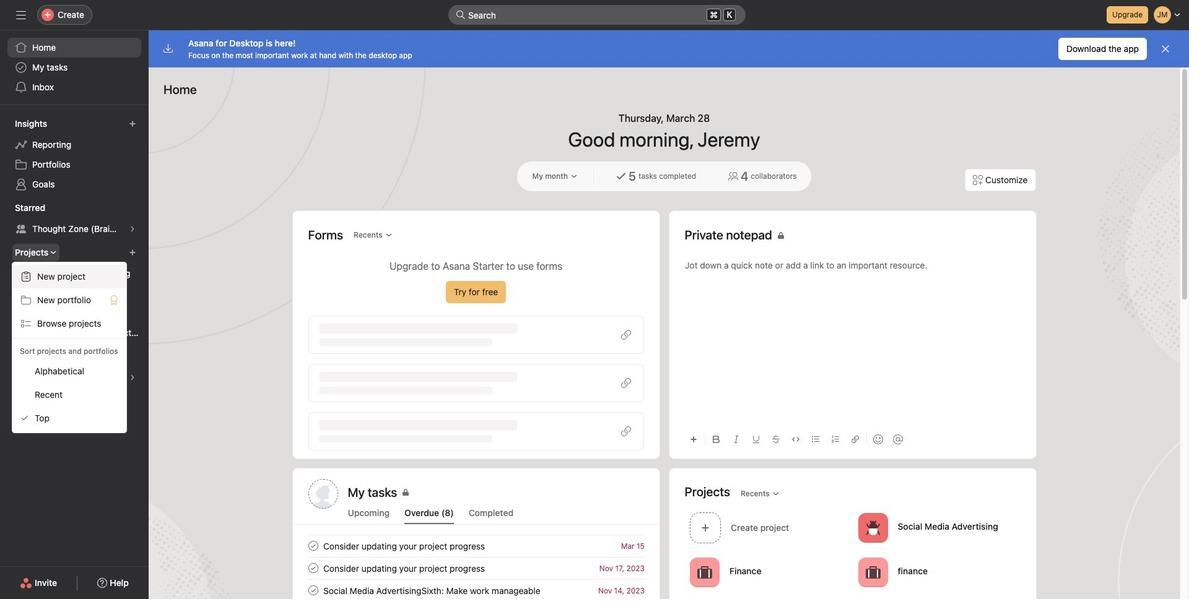 Task type: vqa. For each thing, say whether or not it's contained in the screenshot.
in in the button
no



Task type: describe. For each thing, give the bounding box(es) containing it.
code image
[[792, 436, 800, 444]]

add profile photo image
[[308, 480, 338, 509]]

mark complete image for mark complete checkbox
[[306, 561, 321, 576]]

teams element
[[0, 346, 149, 390]]

Mark complete checkbox
[[306, 561, 321, 576]]

1 briefcase image from the left
[[697, 565, 712, 580]]

2 briefcase image from the left
[[866, 565, 880, 580]]

prominent image
[[456, 10, 466, 20]]

dismiss image
[[1161, 44, 1171, 54]]

Search tasks, projects, and more text field
[[449, 5, 746, 25]]

bug image
[[866, 521, 880, 536]]

1 mark complete checkbox from the top
[[306, 539, 321, 554]]

insights element
[[0, 113, 149, 197]]

underline image
[[753, 436, 760, 444]]

collapse section image
[[1, 352, 11, 362]]

hide sidebar image
[[16, 10, 26, 20]]

starred element
[[0, 197, 149, 242]]

italics image
[[733, 436, 740, 444]]

mark complete image for 2nd mark complete option
[[306, 584, 321, 599]]

mark complete image for first mark complete option from the top
[[306, 539, 321, 554]]



Task type: locate. For each thing, give the bounding box(es) containing it.
2 mark complete image from the top
[[306, 561, 321, 576]]

new insights image
[[129, 120, 136, 128]]

briefcase image
[[697, 565, 712, 580], [866, 565, 880, 580]]

1 horizontal spatial briefcase image
[[866, 565, 880, 580]]

3 mark complete image from the top
[[306, 584, 321, 599]]

0 horizontal spatial briefcase image
[[697, 565, 712, 580]]

2 vertical spatial mark complete image
[[306, 584, 321, 599]]

mark complete checkbox up mark complete checkbox
[[306, 539, 321, 554]]

link image
[[852, 436, 859, 444]]

toolbar
[[685, 426, 1021, 454]]

bulleted list image
[[812, 436, 819, 444]]

see details, thought zone (brainstorm space) image
[[129, 226, 136, 233]]

at mention image
[[893, 435, 903, 445]]

mark complete checkbox down mark complete checkbox
[[306, 584, 321, 599]]

see details, thought zone (brainstorm space) image
[[129, 374, 136, 382]]

bold image
[[713, 436, 720, 444]]

insert an object image
[[690, 436, 697, 444]]

1 vertical spatial mark complete checkbox
[[306, 584, 321, 599]]

menu item
[[12, 265, 126, 289]]

2 mark complete checkbox from the top
[[306, 584, 321, 599]]

numbered list image
[[832, 436, 839, 444]]

projects element
[[0, 242, 149, 346]]

mark complete image
[[306, 539, 321, 554], [306, 561, 321, 576], [306, 584, 321, 599]]

new project or portfolio image
[[129, 249, 136, 257]]

1 mark complete image from the top
[[306, 539, 321, 554]]

global element
[[0, 30, 149, 105]]

Mark complete checkbox
[[306, 539, 321, 554], [306, 584, 321, 599]]

0 vertical spatial mark complete checkbox
[[306, 539, 321, 554]]

1 vertical spatial mark complete image
[[306, 561, 321, 576]]

0 vertical spatial mark complete image
[[306, 539, 321, 554]]

list item
[[685, 509, 853, 547], [293, 535, 660, 558], [293, 558, 660, 580], [293, 580, 660, 600]]

None field
[[449, 5, 746, 25]]

strikethrough image
[[772, 436, 780, 444]]



